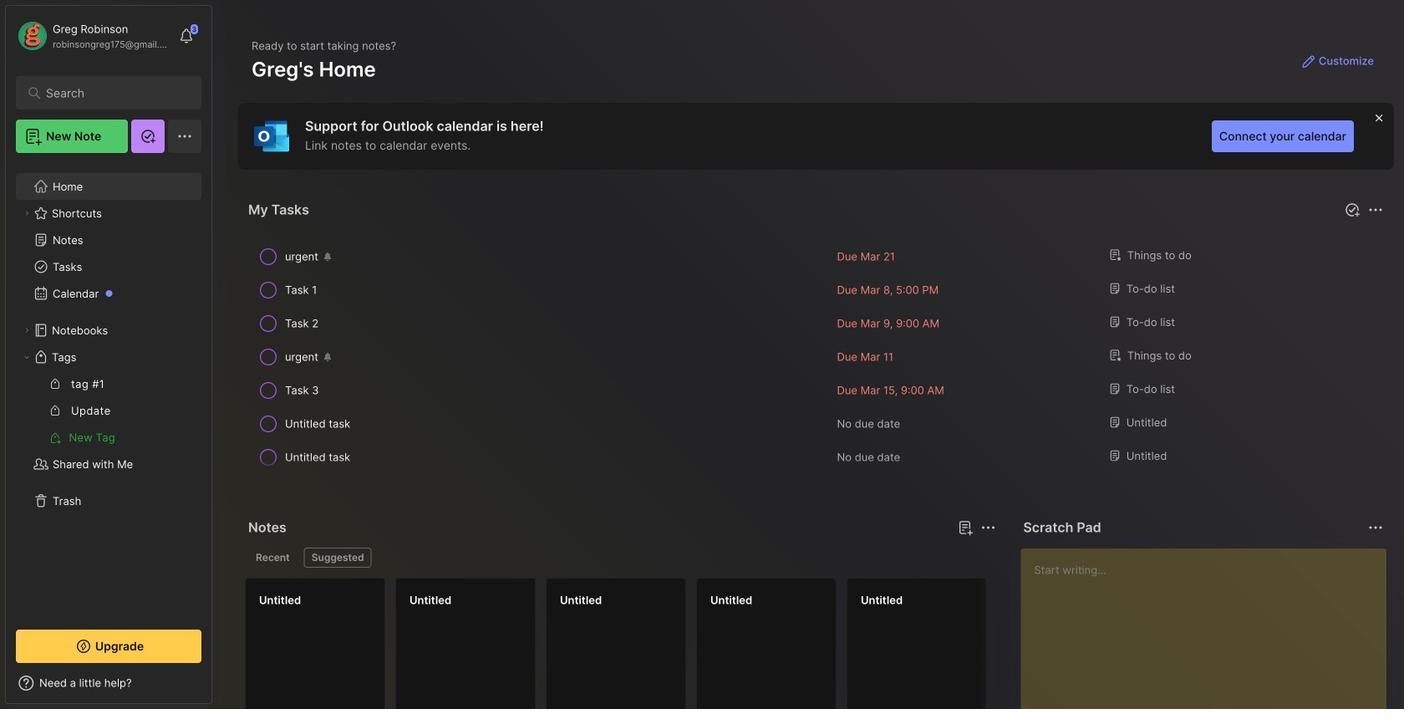 Task type: vqa. For each thing, say whether or not it's contained in the screenshot.
New Task icon
yes



Task type: describe. For each thing, give the bounding box(es) containing it.
expand notebooks image
[[22, 325, 32, 335]]

Start writing… text field
[[1035, 549, 1387, 709]]

1 row group from the top
[[245, 240, 1388, 474]]

expand tags image
[[22, 352, 32, 362]]

Account field
[[16, 19, 171, 53]]

group inside tree
[[16, 370, 201, 451]]

tree inside main 'element'
[[6, 163, 212, 615]]

more actions image
[[1366, 200, 1387, 220]]

2 tab from the left
[[304, 548, 372, 568]]

main element
[[0, 0, 217, 709]]

WHAT'S NEW field
[[6, 670, 212, 697]]

click to collapse image
[[211, 678, 224, 698]]

1 tab from the left
[[248, 548, 297, 568]]

2 more actions field from the top
[[1365, 516, 1388, 539]]



Task type: locate. For each thing, give the bounding box(es) containing it.
group
[[16, 370, 201, 451]]

more actions image
[[1366, 518, 1387, 538]]

1 vertical spatial row group
[[245, 578, 1405, 709]]

None search field
[[46, 83, 179, 103]]

tree
[[6, 163, 212, 615]]

1 vertical spatial more actions field
[[1365, 516, 1388, 539]]

new task image
[[1345, 202, 1361, 218]]

tab list
[[248, 548, 994, 568]]

More actions field
[[1365, 198, 1388, 222], [1365, 516, 1388, 539]]

0 vertical spatial row group
[[245, 240, 1388, 474]]

row group
[[245, 240, 1388, 474], [245, 578, 1405, 709]]

0 horizontal spatial tab
[[248, 548, 297, 568]]

none search field inside main 'element'
[[46, 83, 179, 103]]

Search text field
[[46, 85, 179, 101]]

1 horizontal spatial tab
[[304, 548, 372, 568]]

1 more actions field from the top
[[1365, 198, 1388, 222]]

0 vertical spatial more actions field
[[1365, 198, 1388, 222]]

2 row group from the top
[[245, 578, 1405, 709]]

tab
[[248, 548, 297, 568], [304, 548, 372, 568]]



